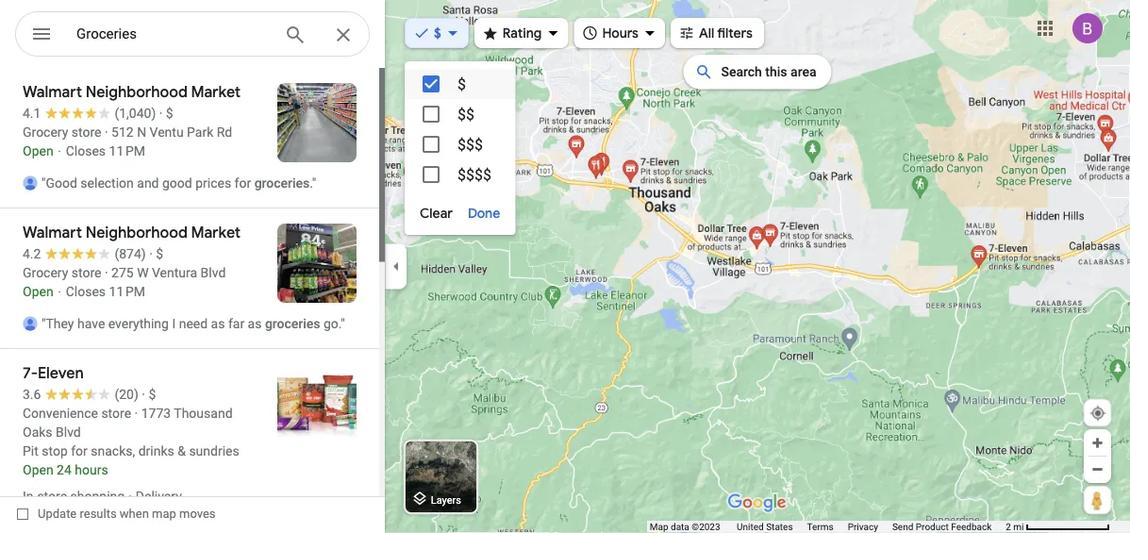Task type: describe. For each thing, give the bounding box(es) containing it.
google account: bob builder  
(b0bth3builder2k23@gmail.com) image
[[1073, 13, 1104, 44]]

Inexpensive checkbox
[[405, 69, 516, 99]]


[[679, 22, 696, 43]]

map
[[152, 507, 176, 521]]

area
[[791, 64, 817, 80]]

states
[[767, 522, 794, 533]]

terms
[[808, 522, 834, 533]]

2 mi
[[1007, 522, 1025, 533]]

terms button
[[808, 521, 834, 533]]

when
[[120, 507, 149, 521]]

show your location image
[[1090, 405, 1107, 422]]

united states button
[[737, 521, 794, 533]]

hours
[[603, 25, 639, 42]]

send
[[893, 522, 914, 533]]

2
[[1007, 522, 1012, 533]]

Very Expensive checkbox
[[405, 160, 516, 190]]

show street view coverage image
[[1085, 486, 1112, 515]]


[[482, 22, 499, 43]]

united
[[737, 522, 764, 533]]

$ inside "inexpensive" option
[[458, 75, 466, 93]]

zoom out image
[[1091, 463, 1105, 477]]

mi
[[1014, 522, 1025, 533]]

product
[[916, 522, 949, 533]]


[[30, 20, 53, 48]]

clear button
[[420, 201, 468, 224]]

search
[[722, 64, 763, 80]]

 button
[[15, 11, 68, 60]]

search this area button
[[684, 55, 832, 89]]

moves
[[179, 507, 216, 521]]

results
[[80, 507, 117, 521]]

update results when map moves
[[38, 507, 216, 521]]

done button
[[468, 201, 501, 224]]

Expensive checkbox
[[405, 129, 516, 160]]

zoom in image
[[1091, 436, 1105, 450]]

$$$$
[[458, 166, 492, 184]]



Task type: locate. For each thing, give the bounding box(es) containing it.
0 horizontal spatial $
[[434, 25, 442, 42]]

google maps element
[[0, 0, 1131, 533]]

0 vertical spatial $
[[434, 25, 442, 42]]

results for groceries feed
[[0, 68, 385, 521]]

this
[[766, 64, 788, 80]]

collapse side panel image
[[386, 256, 407, 277]]

all
[[699, 25, 715, 42]]

Groceries field
[[15, 11, 370, 58]]

price dialog
[[405, 61, 516, 235]]

$ button
[[405, 12, 469, 54]]

map data ©2023
[[650, 522, 723, 533]]

footer inside google maps element
[[650, 521, 1007, 533]]

privacy
[[848, 522, 879, 533]]

1 horizontal spatial $
[[458, 75, 466, 93]]

layers
[[431, 494, 462, 506]]

$$
[[458, 105, 475, 123]]

 hours
[[582, 22, 639, 43]]

filters
[[718, 25, 753, 42]]

None field
[[76, 23, 269, 45]]

$$$
[[458, 135, 483, 153]]

feedback
[[952, 522, 992, 533]]

map
[[650, 522, 669, 533]]

update
[[38, 507, 77, 521]]

data
[[671, 522, 690, 533]]

united states
[[737, 522, 794, 533]]

rating
[[503, 25, 542, 42]]

 all filters
[[679, 22, 753, 43]]

©2023
[[692, 522, 721, 533]]

send product feedback button
[[893, 521, 992, 533]]

clear
[[420, 205, 453, 222]]

done
[[468, 205, 501, 222]]

1 vertical spatial $
[[458, 75, 466, 93]]

$
[[434, 25, 442, 42], [458, 75, 466, 93]]

 rating
[[482, 22, 542, 43]]

2 mi button
[[1007, 522, 1111, 533]]

Update results when map moves checkbox
[[17, 502, 216, 526]]

none field inside groceries field
[[76, 23, 269, 45]]

$ inside 'popup button'
[[434, 25, 442, 42]]

footer containing map data ©2023
[[650, 521, 1007, 533]]

search this area
[[722, 64, 817, 80]]

$ up moderate checkbox
[[458, 75, 466, 93]]


[[582, 22, 599, 43]]

Moderate checkbox
[[405, 99, 516, 129]]

 search field
[[15, 11, 370, 60]]

$ left 
[[434, 25, 442, 42]]

footer
[[650, 521, 1007, 533]]

send product feedback
[[893, 522, 992, 533]]

privacy button
[[848, 521, 879, 533]]



Task type: vqa. For each thing, say whether or not it's contained in the screenshot.
Send Product Feedback Button
yes



